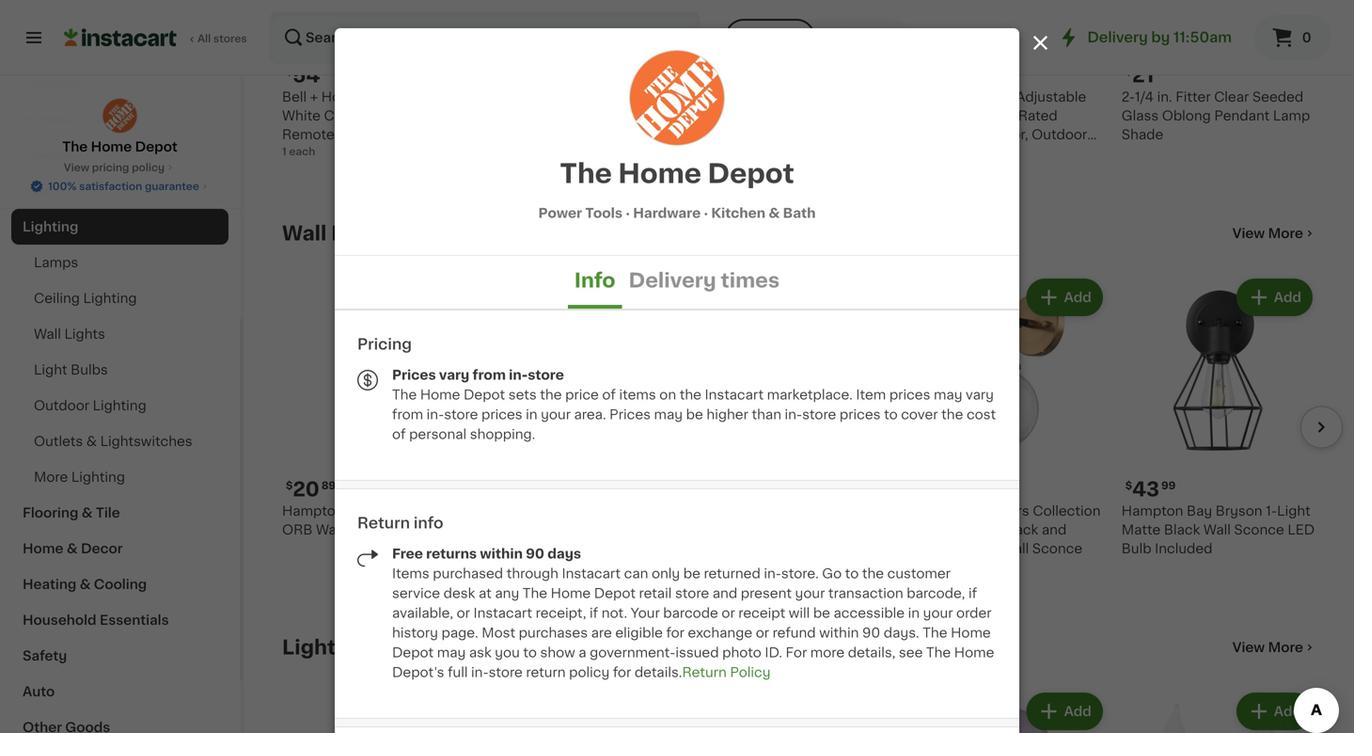 Task type: describe. For each thing, give the bounding box(es) containing it.
1 horizontal spatial prices
[[610, 408, 651, 421]]

and inside items purchased through instacart can only be returned in-store. go to the customer service desk at any the home depot retail store and present your transaction barcode, if available, or instacart receipt, if not. your barcode or receipt will be accessible in your order history page. most purchases are eligible for exchange or refund within 90 days. the home depot may ask you to show a government-issued photo id. for more details, see the home depot's full in-store return policy for details.
[[713, 587, 738, 600]]

on
[[660, 388, 677, 401]]

returns
[[426, 547, 477, 560]]

ashurst for sconce
[[376, 505, 427, 518]]

lamp
[[1274, 109, 1311, 123]]

2 69 from the left
[[953, 481, 967, 491]]

only
[[652, 567, 681, 580]]

power tools · hardware · kitchen & bath
[[539, 207, 816, 220]]

satisfaction
[[79, 181, 142, 191]]

more for light bulbs
[[1269, 641, 1304, 654]]

by
[[1152, 31, 1171, 44]]

0 vertical spatial from
[[473, 368, 506, 382]]

view more for wall lights
[[1233, 227, 1304, 240]]

delivery for delivery by 11:50am
[[1088, 31, 1149, 44]]

in. inside bell + howell 15.7 in. indoor white ceiling fan with remote, led light, socket 1 each
[[398, 91, 413, 104]]

outlets & lightswitches
[[34, 435, 193, 448]]

0 horizontal spatial prices
[[482, 408, 523, 421]]

43
[[1133, 480, 1160, 499]]

21 for $ 21 99
[[1133, 66, 1155, 85]]

90 inside items purchased through instacart can only be returned in-store. go to the customer service desk at any the home depot retail store and present your transaction barcode, if available, or instacart receipt, if not. your barcode or receipt will be accessible in your order history page. most purchases are eligible for exchange or refund within 90 days. the home depot may ask you to show a government-issued photo id. for more details, see the home depot's full in-store return policy for details.
[[863, 626, 881, 639]]

0 horizontal spatial lights
[[64, 327, 105, 341]]

the up tools
[[560, 161, 612, 187]]

halo hlb series 6 in. adjustable cct canless ic rated dimmable indoor, outdoor integrated led recessed light kit button
[[492, 0, 687, 179]]

1 horizontal spatial or
[[722, 606, 736, 620]]

nickel
[[551, 523, 592, 537]]

& for lightswitches
[[86, 435, 97, 448]]

0 vertical spatial light bulbs link
[[11, 352, 229, 388]]

0 horizontal spatial for
[[613, 666, 632, 679]]

depot's
[[392, 666, 445, 679]]

89 for nickel
[[532, 481, 546, 491]]

hlb for 4
[[955, 91, 983, 104]]

store.
[[782, 567, 819, 580]]

1 horizontal spatial bulbs
[[341, 638, 400, 657]]

sconce inside the hampton bay ashurst 1-light brushed nickel wall sconce with switch
[[626, 523, 676, 537]]

home inside home & decor link
[[23, 542, 64, 555]]

integrated inside halo hlb 4 in. adjustable cct canless ic rated dimmable indoor, outdoor integrated led recessed light kit
[[912, 147, 981, 160]]

0 vertical spatial if
[[969, 587, 978, 600]]

auto
[[23, 685, 55, 698]]

2 horizontal spatial your
[[924, 606, 954, 620]]

depot up not.
[[595, 587, 636, 600]]

adjustable inside halo hlb 4 in. adjustable cct canless ic rated dimmable indoor, outdoor integrated led recessed light kit
[[1017, 91, 1087, 104]]

0 vertical spatial light bulbs
[[34, 363, 108, 376]]

order
[[957, 606, 992, 620]]

depot inside 'link'
[[135, 140, 178, 153]]

20 for hampton bay ashurst 1-light brushed nickel wall sconce with switch
[[503, 480, 530, 499]]

egg
[[781, 109, 807, 123]]

1 horizontal spatial the home depot logo image
[[630, 51, 725, 145]]

through
[[507, 567, 559, 580]]

building supplies
[[23, 113, 140, 126]]

tile
[[96, 506, 120, 519]]

tab list containing info
[[335, 256, 1020, 309]]

barcode
[[664, 606, 719, 620]]

2
[[810, 91, 818, 104]]

1 vertical spatial wall lights
[[34, 327, 105, 341]]

100% satisfaction guarantee button
[[29, 175, 211, 194]]

store up personal
[[444, 408, 478, 421]]

present
[[741, 587, 792, 600]]

store down you
[[489, 666, 523, 679]]

1 horizontal spatial for
[[667, 626, 685, 639]]

1 vertical spatial be
[[684, 567, 701, 580]]

home & decor
[[23, 542, 123, 555]]

store down marketplace.
[[803, 408, 837, 421]]

2 40 from the left
[[923, 480, 951, 499]]

1 horizontal spatial prices
[[840, 408, 881, 421]]

plumbing link
[[11, 66, 229, 102]]

can
[[624, 567, 649, 580]]

$ for hampton bay bryson 1-light matte black wall sconce led bulb included
[[1126, 481, 1133, 491]]

flooring & tile
[[23, 506, 120, 519]]

your
[[631, 606, 660, 620]]

home inside the home depot 'link'
[[91, 140, 132, 153]]

+
[[310, 91, 318, 104]]

sconce inside home decorators collection 1-light matte black and antique gold wall sconce
[[1033, 542, 1083, 555]]

2 horizontal spatial prices
[[890, 388, 931, 401]]

hampton bay ashurst 1-light brushed nickel wall sconce with switch
[[492, 505, 685, 555]]

view more for light bulbs
[[1233, 641, 1304, 654]]

in inside items purchased through instacart can only be returned in-store. go to the customer service desk at any the home depot retail store and present your transaction barcode, if available, or instacart receipt, if not. your barcode or receipt will be accessible in your order history page. most purchases are eligible for exchange or refund within 90 days. the home depot may ask you to show a government-issued photo id. for more details, see the home depot's full in-store return policy for details.
[[909, 606, 920, 620]]

light inside halo hlb 4 in. adjustable cct canless ic rated dimmable indoor, outdoor integrated led recessed light kit
[[912, 166, 946, 179]]

outlets
[[34, 435, 83, 448]]

1- for hampton bay bryson 1-light matte black wall sconce led bulb included
[[1267, 505, 1278, 518]]

halo for adjustable
[[492, 91, 531, 104]]

may inside items purchased through instacart can only be returned in-store. go to the customer service desk at any the home depot retail store and present your transaction barcode, if available, or instacart receipt, if not. your barcode or receipt will be accessible in your order history page. most purchases are eligible for exchange or refund within 90 days. the home depot may ask you to show a government-issued photo id. for more details, see the home depot's full in-store return policy for details.
[[437, 646, 466, 659]]

refund
[[773, 626, 816, 639]]

0 vertical spatial wall lights
[[282, 223, 397, 243]]

for
[[786, 646, 808, 659]]

halo hlb series 6 in. adjustable cct canless ic rated dimmable indoor, outdoor integrated led recessed light kit
[[492, 91, 669, 179]]

socket
[[413, 128, 459, 141]]

return policy
[[683, 666, 771, 679]]

delivery times tab
[[622, 256, 787, 309]]

hampton bay ashurst 1-light orb wall sconce with switch
[[282, 505, 476, 537]]

included
[[1156, 542, 1213, 555]]

see
[[900, 646, 923, 659]]

recessed inside halo hlb 4 in. adjustable cct canless ic rated dimmable indoor, outdoor integrated led recessed light kit
[[1015, 147, 1081, 160]]

household essentials
[[23, 614, 169, 627]]

0
[[1303, 31, 1312, 44]]

1 horizontal spatial your
[[796, 587, 826, 600]]

days
[[548, 547, 582, 560]]

a
[[579, 646, 587, 659]]

& left bath at the top right of the page
[[769, 207, 780, 220]]

2 vertical spatial be
[[814, 606, 831, 620]]

glass
[[1122, 109, 1159, 123]]

indoor, inside halo hlb series 6 in. adjustable cct canless ic rated dimmable indoor, outdoor integrated led recessed light kit
[[606, 128, 652, 141]]

more for wall lights
[[1269, 227, 1304, 240]]

99 for 21
[[1157, 67, 1171, 77]]

in- down ask
[[471, 666, 489, 679]]

2 · from the left
[[704, 207, 709, 220]]

1 vertical spatial instacart
[[562, 567, 621, 580]]

delivery times
[[629, 271, 780, 290]]

1 horizontal spatial vary
[[966, 388, 995, 401]]

1 vertical spatial may
[[654, 408, 683, 421]]

depot inside prices vary from in-store the home depot sets the price of items on the instacart marketplace. item prices may vary from in-store prices in your area. prices may be higher than in-store prices to cover the cost of personal shopping.
[[464, 388, 505, 401]]

2 vertical spatial outdoor
[[34, 399, 89, 412]]

info
[[414, 516, 444, 531]]

heating
[[23, 578, 77, 591]]

brushed
[[492, 523, 548, 537]]

transaction
[[829, 587, 904, 600]]

within inside items purchased through instacart can only be returned in-store. go to the customer service desk at any the home depot retail store and present your transaction barcode, if available, or instacart receipt, if not. your barcode or receipt will be accessible in your order history page. most purchases are eligible for exchange or refund within 90 days. the home depot may ask you to show a government-issued photo id. for more details, see the home depot's full in-store return policy for details.
[[820, 626, 859, 639]]

1 horizontal spatial of
[[603, 388, 616, 401]]

0 horizontal spatial 90
[[526, 547, 545, 560]]

1 69 from the left
[[743, 481, 757, 491]]

item carousel region containing 54
[[282, 0, 1344, 192]]

0 vertical spatial may
[[934, 388, 963, 401]]

the right the on
[[680, 388, 702, 401]]

0 horizontal spatial hardware
[[23, 149, 88, 162]]

ashurst for wall
[[586, 505, 637, 518]]

not.
[[602, 606, 628, 620]]

kit inside halo hlb series 6 in. adjustable cct canless ic rated dimmable indoor, outdoor integrated led recessed light kit
[[599, 166, 617, 179]]

wall inside hampton bay bryson 1-light matte black wall sconce led bulb included
[[1204, 523, 1232, 537]]

wall inside the hampton bay ashurst 1-light brushed nickel wall sconce with switch
[[595, 523, 623, 537]]

return info
[[358, 516, 444, 531]]

2 vertical spatial instacart
[[474, 606, 533, 620]]

orb
[[282, 523, 313, 537]]

ceiling inside $ 21 plaskolite 4 ft. x 2 ft. suspended egg crate light ceiling panel, white
[[702, 128, 748, 141]]

the up see
[[923, 626, 948, 639]]

item carousel region containing 20
[[282, 267, 1344, 606]]

1 vertical spatial if
[[590, 606, 599, 620]]

be inside prices vary from in-store the home depot sets the price of items on the instacart marketplace. item prices may vary from in-store prices in your area. prices may be higher than in-store prices to cover the cost of personal shopping.
[[687, 408, 704, 421]]

policy
[[731, 666, 771, 679]]

wall inside hampton bay ashurst 1-light orb wall sconce with switch
[[316, 523, 343, 537]]

depot up kitchen
[[708, 161, 795, 187]]

instacart logo image
[[64, 26, 177, 49]]

id.
[[765, 646, 783, 659]]

canless inside halo hlb series 6 in. adjustable cct canless ic rated dimmable indoor, outdoor integrated led recessed light kit
[[598, 109, 651, 123]]

wall down each
[[282, 223, 327, 243]]

led inside bell + howell 15.7 in. indoor white ceiling fan with remote, led light, socket 1 each
[[342, 128, 369, 141]]

outdoor lighting
[[34, 399, 147, 412]]

outdoor inside halo hlb series 6 in. adjustable cct canless ic rated dimmable indoor, outdoor integrated led recessed light kit
[[492, 147, 548, 160]]

available,
[[392, 606, 454, 620]]

0 horizontal spatial from
[[392, 408, 424, 421]]

in- down marketplace.
[[785, 408, 803, 421]]

area.
[[574, 408, 607, 421]]

outdoor lighting link
[[11, 388, 229, 423]]

sconce inside hampton bay bryson 1-light matte black wall sconce led bulb included
[[1235, 523, 1285, 537]]

the right sets
[[540, 388, 562, 401]]

2 horizontal spatial or
[[756, 626, 770, 639]]

89 for wall
[[322, 481, 336, 491]]

1 horizontal spatial light bulbs link
[[282, 636, 400, 659]]

full
[[448, 666, 468, 679]]

issued
[[676, 646, 719, 659]]

more inside more lighting 'link'
[[34, 470, 68, 484]]

0 horizontal spatial or
[[457, 606, 470, 620]]

lighting inside "link"
[[23, 220, 78, 233]]

led inside halo hlb 4 in. adjustable cct canless ic rated dimmable indoor, outdoor integrated led recessed light kit
[[985, 147, 1012, 160]]

cost
[[967, 408, 997, 421]]

0 horizontal spatial ceiling
[[34, 292, 80, 305]]

fitter
[[1176, 91, 1212, 104]]

black for 43
[[1165, 523, 1201, 537]]

bay for wall
[[347, 505, 373, 518]]

$ inside $ 21 plaskolite 4 ft. x 2 ft. suspended egg crate light ceiling panel, white
[[706, 67, 713, 77]]

1 · from the left
[[626, 207, 630, 220]]

light inside the hampton bay ashurst 1-light brushed nickel wall sconce with switch
[[652, 505, 685, 518]]

delivery for delivery times
[[629, 271, 717, 290]]

safety
[[23, 649, 67, 662]]

1 40 from the left
[[713, 480, 741, 499]]

guarantee
[[145, 181, 199, 191]]

in- up personal
[[427, 408, 444, 421]]

home inside home decorators collection 1-light matte black and antique gold wall sconce
[[912, 505, 952, 518]]

receipt
[[739, 606, 786, 620]]

instacart inside prices vary from in-store the home depot sets the price of items on the instacart marketplace. item prices may vary from in-store prices in your area. prices may be higher than in-store prices to cover the cost of personal shopping.
[[705, 388, 764, 401]]

bell
[[282, 91, 307, 104]]

depot down "history"
[[392, 646, 434, 659]]

bulb
[[1122, 542, 1152, 555]]

marketplace.
[[768, 388, 853, 401]]

prices vary from in-store the home depot sets the price of items on the instacart marketplace. item prices may vary from in-store prices in your area. prices may be higher than in-store prices to cover the cost of personal shopping.
[[392, 368, 997, 441]]

1- for hampton bay ashurst 1-light orb wall sconce with switch
[[431, 505, 442, 518]]

1- for home decorators collection 1-light matte black and antique gold wall sconce
[[912, 523, 924, 537]]

hampton bay bryson 1-light matte black wall sconce led bulb included
[[1122, 505, 1316, 555]]

0 horizontal spatial prices
[[392, 368, 436, 382]]

ic inside halo hlb series 6 in. adjustable cct canless ic rated dimmable indoor, outdoor integrated led recessed light kit
[[655, 109, 669, 123]]

kit inside halo hlb 4 in. adjustable cct canless ic rated dimmable indoor, outdoor integrated led recessed light kit
[[949, 166, 967, 179]]

2-1/4 in. fitter clear seeded glass oblong pendant lamp shade
[[1122, 91, 1311, 141]]

hampton for matte
[[1122, 505, 1184, 518]]

shopping.
[[470, 428, 536, 441]]

1- for hampton bay ashurst 1-light brushed nickel wall sconce with switch
[[641, 505, 652, 518]]

history
[[392, 626, 438, 639]]

99 for 43
[[1162, 481, 1176, 491]]

cooling
[[94, 578, 147, 591]]

in- up sets
[[509, 368, 528, 382]]

store up sets
[[528, 368, 564, 382]]

home inside prices vary from in-store the home depot sets the price of items on the instacart marketplace. item prices may vary from in-store prices in your area. prices may be higher than in-store prices to cover the cost of personal shopping.
[[420, 388, 461, 401]]

$ down the higher
[[706, 481, 713, 491]]

eligible
[[616, 626, 663, 639]]

with inside hampton bay ashurst 1-light orb wall sconce with switch
[[400, 523, 428, 537]]

1/4
[[1136, 91, 1155, 104]]

in. inside halo hlb series 6 in. adjustable cct canless ic rated dimmable indoor, outdoor integrated led recessed light kit
[[623, 91, 638, 104]]

ceiling lighting link
[[11, 280, 229, 316]]

99 for 54
[[322, 67, 337, 77]]

1 ft. from the left
[[781, 91, 796, 104]]

oblong
[[1163, 109, 1212, 123]]

show
[[541, 646, 576, 659]]

the inside the home depot 'link'
[[62, 140, 88, 153]]

0 vertical spatial vary
[[439, 368, 470, 382]]

times
[[721, 271, 780, 290]]

to inside prices vary from in-store the home depot sets the price of items on the instacart marketplace. item prices may vary from in-store prices in your area. prices may be higher than in-store prices to cover the cost of personal shopping.
[[885, 408, 898, 421]]

the left cost
[[942, 408, 964, 421]]

ic inside halo hlb 4 in. adjustable cct canless ic rated dimmable indoor, outdoor integrated led recessed light kit
[[1001, 109, 1015, 123]]

white inside $ 21 plaskolite 4 ft. x 2 ft. suspended egg crate light ceiling panel, white
[[795, 128, 833, 141]]

auto link
[[11, 674, 229, 709]]



Task type: vqa. For each thing, say whether or not it's contained in the screenshot.
within
yes



Task type: locate. For each thing, give the bounding box(es) containing it.
with inside the hampton bay ashurst 1-light brushed nickel wall sconce with switch
[[492, 542, 520, 555]]

1 item carousel region from the top
[[282, 0, 1344, 192]]

vary up personal
[[439, 368, 470, 382]]

your
[[541, 408, 571, 421], [796, 587, 826, 600], [924, 606, 954, 620]]

lighting for ceiling lighting
[[83, 292, 137, 305]]

0 vertical spatial the home depot
[[62, 140, 178, 153]]

1 ic from the left
[[655, 109, 669, 123]]

1 horizontal spatial outdoor
[[492, 147, 548, 160]]

prices up the cover
[[890, 388, 931, 401]]

canless inside halo hlb 4 in. adjustable cct canless ic rated dimmable indoor, outdoor integrated led recessed light kit
[[945, 109, 998, 123]]

most
[[482, 626, 516, 639]]

service type group
[[725, 19, 911, 56]]

&
[[769, 207, 780, 220], [86, 435, 97, 448], [82, 506, 93, 519], [67, 542, 78, 555], [80, 578, 91, 591]]

appliances link
[[11, 173, 229, 209]]

2 kit from the left
[[949, 166, 967, 179]]

1 hampton from the left
[[282, 505, 344, 518]]

1 vertical spatial ceiling
[[702, 128, 748, 141]]

1- up antique
[[912, 523, 924, 537]]

your inside prices vary from in-store the home depot sets the price of items on the instacart marketplace. item prices may vary from in-store prices in your area. prices may be higher than in-store prices to cover the cost of personal shopping.
[[541, 408, 571, 421]]

all stores link
[[64, 11, 248, 64]]

2 horizontal spatial outdoor
[[1032, 128, 1088, 141]]

light bulbs up depot's
[[282, 638, 400, 657]]

1 horizontal spatial light bulbs
[[282, 638, 400, 657]]

2 vertical spatial ceiling
[[34, 292, 80, 305]]

1 horizontal spatial instacart
[[562, 567, 621, 580]]

2 black from the left
[[1165, 523, 1201, 537]]

$ for hampton bay ashurst 1-light brushed nickel wall sconce with switch
[[496, 481, 503, 491]]

2 horizontal spatial instacart
[[705, 388, 764, 401]]


[[358, 549, 378, 569]]

in up days.
[[909, 606, 920, 620]]

in. right 6
[[623, 91, 638, 104]]

99 down by
[[1157, 67, 1171, 77]]

in. right 15.7
[[398, 91, 413, 104]]

1 vertical spatial return
[[683, 666, 727, 679]]

lighting inside 'link'
[[71, 470, 125, 484]]

lighting for more lighting
[[71, 470, 125, 484]]

ceiling lighting
[[34, 292, 137, 305]]

1 horizontal spatial switch
[[524, 542, 568, 555]]

light
[[850, 109, 884, 123], [562, 166, 595, 179], [912, 166, 946, 179], [34, 363, 67, 376], [442, 505, 475, 518], [652, 505, 685, 518], [1278, 505, 1311, 518], [924, 523, 957, 537], [282, 638, 336, 657]]

or
[[457, 606, 470, 620], [722, 606, 736, 620], [756, 626, 770, 639]]

bay for black
[[1188, 505, 1213, 518]]

2 integrated from the left
[[912, 147, 981, 160]]

1 vertical spatial vary
[[966, 388, 995, 401]]

store up barcode
[[676, 587, 710, 600]]

21 for $ 21 plaskolite 4 ft. x 2 ft. suspended egg crate light ceiling panel, white
[[713, 66, 735, 85]]

with for brushed
[[492, 542, 520, 555]]

wall down the bryson
[[1204, 523, 1232, 537]]

in. inside halo hlb 4 in. adjustable cct canless ic rated dimmable indoor, outdoor integrated led recessed light kit
[[998, 91, 1013, 104]]

2 matte from the left
[[1122, 523, 1161, 537]]

be right will
[[814, 606, 831, 620]]

receipt,
[[536, 606, 587, 620]]

the down through at the left of the page
[[523, 587, 548, 600]]

0 horizontal spatial switch
[[432, 523, 476, 537]]

1 vertical spatial 90
[[863, 626, 881, 639]]

the home depot up power tools · hardware · kitchen & bath
[[560, 161, 795, 187]]

0 horizontal spatial wall lights
[[34, 327, 105, 341]]

if
[[969, 587, 978, 600], [590, 606, 599, 620]]

1- inside hampton bay bryson 1-light matte black wall sconce led bulb included
[[1267, 505, 1278, 518]]

close modal image
[[1029, 31, 1053, 55]]

0 horizontal spatial $ 20 89
[[286, 480, 336, 499]]

0 vertical spatial 90
[[526, 547, 545, 560]]

1 horizontal spatial wall lights link
[[282, 222, 397, 245]]

0 vertical spatial white
[[282, 109, 321, 123]]

hardware link
[[11, 137, 229, 173]]

1 horizontal spatial $ 40 69
[[916, 480, 967, 499]]

view more link for light bulbs
[[1233, 638, 1317, 657]]

and down returned
[[713, 587, 738, 600]]

0 vertical spatial of
[[603, 388, 616, 401]]

$ up bell on the left
[[286, 67, 293, 77]]

led inside hampton bay bryson 1-light matte black wall sconce led bulb included
[[1288, 523, 1316, 537]]

sets
[[509, 388, 537, 401]]

policy inside items purchased through instacart can only be returned in-store. go to the customer service desk at any the home depot retail store and present your transaction barcode, if available, or instacart receipt, if not. your barcode or receipt will be accessible in your order history page. most purchases are eligible for exchange or refund within 90 days. the home depot may ask you to show a government-issued photo id. for more details, see the home depot's full in-store return policy for details.
[[569, 666, 610, 679]]

99 inside $ 43 99
[[1162, 481, 1176, 491]]

1 horizontal spatial hardware
[[633, 207, 701, 220]]

purchases
[[519, 626, 588, 639]]

dimmable inside halo hlb 4 in. adjustable cct canless ic rated dimmable indoor, outdoor integrated led recessed light kit
[[912, 128, 980, 141]]

the inside prices vary from in-store the home depot sets the price of items on the instacart marketplace. item prices may vary from in-store prices in your area. prices may be higher than in-store prices to cover the cost of personal shopping.
[[392, 388, 417, 401]]

lighting up tile
[[71, 470, 125, 484]]

2 bay from the left
[[557, 505, 583, 518]]

cct inside halo hlb series 6 in. adjustable cct canless ic rated dimmable indoor, outdoor integrated led recessed light kit
[[566, 109, 595, 123]]

dimmable down series
[[535, 128, 603, 141]]

1 indoor, from the left
[[606, 128, 652, 141]]

2 view more from the top
[[1233, 641, 1304, 654]]

policy inside view pricing policy 'link'
[[132, 162, 165, 173]]

adjustable down $29.69 element
[[492, 109, 563, 123]]

$ up bulb
[[1126, 481, 1133, 491]]

0 horizontal spatial policy
[[132, 162, 165, 173]]

rated inside halo hlb 4 in. adjustable cct canless ic rated dimmable indoor, outdoor integrated led recessed light kit
[[1019, 109, 1058, 123]]

delivery
[[1088, 31, 1149, 44], [629, 271, 717, 290]]

0 horizontal spatial to
[[524, 646, 537, 659]]

view more link for wall lights
[[1233, 224, 1317, 243]]

bulbs up outdoor lighting
[[71, 363, 108, 376]]

1 vertical spatial lights
[[64, 327, 105, 341]]

lighting up "outlets & lightswitches" 'link'
[[93, 399, 147, 412]]

1 vertical spatial light bulbs
[[282, 638, 400, 657]]

policy down a
[[569, 666, 610, 679]]

2 hampton from the left
[[492, 505, 554, 518]]

switch up "returns"
[[432, 523, 476, 537]]

howell
[[322, 91, 367, 104]]

return down issued
[[683, 666, 727, 679]]

the inside items purchased through instacart can only be returned in-store. go to the customer service desk at any the home depot retail store and present your transaction barcode, if available, or instacart receipt, if not. your barcode or receipt will be accessible in your order history page. most purchases are eligible for exchange or refund within 90 days. the home depot may ask you to show a government-issued photo id. for more details, see the home depot's full in-store return policy for details.
[[863, 567, 885, 580]]

None search field
[[269, 11, 701, 64]]

tab list
[[335, 256, 1020, 309]]

with
[[401, 109, 428, 123], [400, 523, 428, 537], [492, 542, 520, 555]]

2 hlb from the left
[[955, 91, 983, 104]]

0 vertical spatial rated
[[1019, 109, 1058, 123]]

return policy link
[[683, 666, 771, 679]]

1 ashurst from the left
[[376, 505, 427, 518]]

1 view more from the top
[[1233, 227, 1304, 240]]

1 vertical spatial from
[[392, 408, 424, 421]]

you
[[495, 646, 520, 659]]

recessed up "power"
[[492, 166, 559, 179]]

black down decorators
[[1003, 523, 1039, 537]]

black inside hampton bay bryson 1-light matte black wall sconce led bulb included
[[1165, 523, 1201, 537]]

& for tile
[[82, 506, 93, 519]]

essentials
[[100, 614, 169, 627]]

2 cct from the left
[[912, 109, 941, 123]]

0 horizontal spatial outdoor
[[34, 399, 89, 412]]

clear
[[1215, 91, 1250, 104]]

kit
[[599, 166, 617, 179], [949, 166, 967, 179]]

light inside hampton bay bryson 1-light matte black wall sconce led bulb included
[[1278, 505, 1311, 518]]

0 vertical spatial instacart
[[705, 388, 764, 401]]

accessible
[[834, 606, 905, 620]]

bay inside hampton bay bryson 1-light matte black wall sconce led bulb included
[[1188, 505, 1213, 518]]

with for indoor
[[401, 109, 428, 123]]

2 $ 20 89 from the left
[[496, 480, 546, 499]]

delivery inside tab
[[629, 271, 717, 290]]

home decorators collection 1-light matte black and antique gold wall sconce
[[912, 505, 1101, 555]]

bath
[[784, 207, 816, 220]]

indoor,
[[606, 128, 652, 141], [983, 128, 1029, 141]]

rated inside halo hlb series 6 in. adjustable cct canless ic rated dimmable indoor, outdoor integrated led recessed light kit
[[492, 128, 532, 141]]

1 canless from the left
[[598, 109, 651, 123]]

light bulbs link up depot's
[[282, 636, 400, 659]]

light inside hampton bay ashurst 1-light orb wall sconce with switch
[[442, 505, 475, 518]]

1 integrated from the left
[[551, 147, 620, 160]]

view for wall lights
[[1233, 227, 1266, 240]]

in inside prices vary from in-store the home depot sets the price of items on the instacart marketplace. item prices may vary from in-store prices in your area. prices may be higher than in-store prices to cover the cost of personal shopping.
[[526, 408, 538, 421]]

hampton inside hampton bay bryson 1-light matte black wall sconce led bulb included
[[1122, 505, 1184, 518]]

$ 20 89 for hampton bay ashurst 1-light orb wall sconce with switch
[[286, 480, 336, 499]]

light inside $ 21 plaskolite 4 ft. x 2 ft. suspended egg crate light ceiling panel, white
[[850, 109, 884, 123]]

1- up "returns"
[[431, 505, 442, 518]]

0 vertical spatial with
[[401, 109, 428, 123]]

depot left sets
[[464, 388, 505, 401]]

with down brushed
[[492, 542, 520, 555]]

1 vertical spatial item carousel region
[[282, 267, 1344, 606]]

0 horizontal spatial of
[[392, 428, 406, 441]]

1 horizontal spatial from
[[473, 368, 506, 382]]

1- inside hampton bay ashurst 1-light orb wall sconce with switch
[[431, 505, 442, 518]]

1 horizontal spatial the home depot
[[560, 161, 795, 187]]

building supplies link
[[11, 102, 229, 137]]

0 vertical spatial switch
[[432, 523, 476, 537]]

sconce up 
[[347, 523, 397, 537]]

1 vertical spatial view
[[1233, 227, 1266, 240]]

1 vertical spatial rated
[[492, 128, 532, 141]]

decor
[[81, 542, 123, 555]]

info
[[575, 271, 616, 290]]

0 horizontal spatial the home depot
[[62, 140, 178, 153]]

2 vertical spatial view
[[1233, 641, 1266, 654]]

$ up 2-
[[1126, 67, 1133, 77]]

2 dimmable from the left
[[912, 128, 980, 141]]

ic left suspended
[[655, 109, 669, 123]]

1 vertical spatial hardware
[[633, 207, 701, 220]]

heating & cooling
[[23, 578, 147, 591]]

hampton for orb
[[282, 505, 344, 518]]

matte inside hampton bay bryson 1-light matte black wall sconce led bulb included
[[1122, 523, 1161, 537]]

0 vertical spatial return
[[358, 516, 410, 531]]

supplies
[[81, 113, 140, 126]]

1- inside home decorators collection 1-light matte black and antique gold wall sconce
[[912, 523, 924, 537]]

more lighting link
[[11, 459, 229, 495]]

light bulbs up outdoor lighting
[[34, 363, 108, 376]]

· left kitchen
[[704, 207, 709, 220]]

sconce up can
[[626, 523, 676, 537]]

rated down $28.59 element
[[1019, 109, 1058, 123]]

halo hlb 4 in. adjustable cct canless ic rated dimmable indoor, outdoor integrated led recessed light kit
[[912, 91, 1088, 179]]

2 vertical spatial may
[[437, 646, 466, 659]]

1 vertical spatial with
[[400, 523, 428, 537]]

$ inside $ 21 99
[[1126, 67, 1133, 77]]

ceiling down suspended
[[702, 128, 748, 141]]

kitchen
[[712, 207, 766, 220]]

rated right socket
[[492, 128, 532, 141]]

2 20 from the left
[[503, 480, 530, 499]]

product group containing 43
[[1122, 275, 1317, 558]]

1 $ 40 69 from the left
[[706, 480, 757, 499]]

home & decor link
[[11, 531, 229, 566]]

matte for 40
[[960, 523, 1000, 537]]

light inside halo hlb series 6 in. adjustable cct canless ic rated dimmable indoor, outdoor integrated led recessed light kit
[[562, 166, 595, 179]]

appliances
[[23, 184, 98, 198]]

wall right gold at right bottom
[[1002, 542, 1030, 555]]

1 horizontal spatial bay
[[557, 505, 583, 518]]

returned
[[704, 567, 761, 580]]

0 vertical spatial in
[[526, 408, 538, 421]]

bay
[[347, 505, 373, 518], [557, 505, 583, 518], [1188, 505, 1213, 518]]

20 up the orb
[[293, 480, 320, 499]]

0 horizontal spatial within
[[480, 547, 523, 560]]

lamps link
[[11, 245, 229, 280]]

store
[[528, 368, 564, 382], [444, 408, 478, 421], [803, 408, 837, 421], [676, 587, 710, 600], [489, 666, 523, 679]]

0 horizontal spatial your
[[541, 408, 571, 421]]

delivery left by
[[1088, 31, 1149, 44]]

1 bay from the left
[[347, 505, 373, 518]]

$ 21 plaskolite 4 ft. x 2 ft. suspended egg crate light ceiling panel, white
[[702, 66, 884, 141]]

4 in. from the left
[[1158, 91, 1173, 104]]

your down store.
[[796, 587, 826, 600]]

outdoor
[[1032, 128, 1088, 141], [492, 147, 548, 160], [34, 399, 89, 412]]

0 horizontal spatial recessed
[[492, 166, 559, 179]]

1 20 from the left
[[293, 480, 320, 499]]

0 vertical spatial be
[[687, 408, 704, 421]]

$ inside the $ 54 99
[[286, 67, 293, 77]]

in. down $28.59 element
[[998, 91, 1013, 104]]

may
[[934, 388, 963, 401], [654, 408, 683, 421], [437, 646, 466, 659]]

3 bay from the left
[[1188, 505, 1213, 518]]

2 vertical spatial to
[[524, 646, 537, 659]]

canless down 6
[[598, 109, 651, 123]]

with up socket
[[401, 109, 428, 123]]

69 up decorators
[[953, 481, 967, 491]]

if left not.
[[590, 606, 599, 620]]

2 vertical spatial with
[[492, 542, 520, 555]]

led inside halo hlb series 6 in. adjustable cct canless ic rated dimmable indoor, outdoor integrated led recessed light kit
[[623, 147, 651, 160]]

hlb
[[535, 91, 563, 104], [955, 91, 983, 104]]

2 89 from the left
[[532, 481, 546, 491]]

1 view more link from the top
[[1233, 224, 1317, 243]]

all stores
[[198, 33, 247, 44]]

1 horizontal spatial halo
[[912, 91, 951, 104]]

halo inside halo hlb 4 in. adjustable cct canless ic rated dimmable indoor, outdoor integrated led recessed light kit
[[912, 91, 951, 104]]

hlb left series
[[535, 91, 563, 104]]

$ 20 89 for hampton bay ashurst 1-light brushed nickel wall sconce with switch
[[496, 480, 546, 499]]

matte for 43
[[1122, 523, 1161, 537]]

light inside home decorators collection 1-light matte black and antique gold wall sconce
[[924, 523, 957, 537]]

decorators
[[956, 505, 1030, 518]]

bay inside hampton bay ashurst 1-light orb wall sconce with switch
[[347, 505, 373, 518]]

recessed inside halo hlb series 6 in. adjustable cct canless ic rated dimmable indoor, outdoor integrated led recessed light kit
[[492, 166, 559, 179]]

2 4 from the left
[[986, 91, 995, 104]]

0 vertical spatial policy
[[132, 162, 165, 173]]

adjustable inside halo hlb series 6 in. adjustable cct canless ic rated dimmable indoor, outdoor integrated led recessed light kit
[[492, 109, 563, 123]]

bay inside the hampton bay ashurst 1-light brushed nickel wall sconce with switch
[[557, 505, 583, 518]]

$ for hampton bay ashurst 1-light orb wall sconce with switch
[[286, 481, 293, 491]]

add
[[1065, 291, 1092, 304], [1275, 291, 1302, 304], [435, 705, 462, 718], [645, 705, 672, 718], [855, 705, 882, 718], [1065, 705, 1092, 718], [1275, 705, 1302, 718]]

matte up bulb
[[1122, 523, 1161, 537]]

ic
[[655, 109, 669, 123], [1001, 109, 1015, 123]]

2 $ 40 69 from the left
[[916, 480, 967, 499]]

indoor, inside halo hlb 4 in. adjustable cct canless ic rated dimmable indoor, outdoor integrated led recessed light kit
[[983, 128, 1029, 141]]

0 horizontal spatial may
[[437, 646, 466, 659]]

switch inside hampton bay ashurst 1-light orb wall sconce with switch
[[432, 523, 476, 537]]

white inside bell + howell 15.7 in. indoor white ceiling fan with remote, led light, socket 1 each
[[282, 109, 321, 123]]

ashurst up nickel
[[586, 505, 637, 518]]

0 horizontal spatial 40
[[713, 480, 741, 499]]

view for light bulbs
[[1233, 641, 1266, 654]]

1 cct from the left
[[566, 109, 595, 123]]

1 horizontal spatial rated
[[1019, 109, 1058, 123]]

21 inside $ 21 plaskolite 4 ft. x 2 ft. suspended egg crate light ceiling panel, white
[[713, 66, 735, 85]]

100% satisfaction guarantee
[[48, 181, 199, 191]]

2 in. from the left
[[623, 91, 638, 104]]

cct inside halo hlb 4 in. adjustable cct canless ic rated dimmable indoor, outdoor integrated led recessed light kit
[[912, 109, 941, 123]]

to down item
[[885, 408, 898, 421]]

return for return info
[[358, 516, 410, 531]]

2 horizontal spatial may
[[934, 388, 963, 401]]

item carousel region
[[282, 0, 1344, 192], [282, 267, 1344, 606]]

1 4 from the left
[[769, 91, 778, 104]]

bay up nickel
[[557, 505, 583, 518]]

$ up plaskolite
[[706, 67, 713, 77]]

0 horizontal spatial dimmable
[[535, 128, 603, 141]]

1 vertical spatial delivery
[[629, 271, 717, 290]]

1 matte from the left
[[960, 523, 1000, 537]]

halo for cct
[[912, 91, 951, 104]]

1 vertical spatial to
[[846, 567, 859, 580]]

more
[[811, 646, 845, 659]]

1 in. from the left
[[398, 91, 413, 104]]

& left decor
[[67, 542, 78, 555]]

black inside home decorators collection 1-light matte black and antique gold wall sconce
[[1003, 523, 1039, 537]]

0 vertical spatial and
[[1042, 523, 1067, 537]]

0 horizontal spatial 89
[[322, 481, 336, 491]]

to
[[885, 408, 898, 421], [846, 567, 859, 580], [524, 646, 537, 659]]

add button
[[1029, 280, 1102, 314], [1239, 280, 1312, 314], [399, 694, 472, 728], [609, 694, 682, 728], [819, 694, 892, 728], [1029, 694, 1102, 728], [1239, 694, 1312, 728]]

photo
[[723, 646, 762, 659]]

1 hlb from the left
[[535, 91, 563, 104]]

hampton up the orb
[[282, 505, 344, 518]]

0 vertical spatial view
[[64, 162, 89, 173]]

2-
[[1122, 91, 1136, 104]]

2 indoor, from the left
[[983, 128, 1029, 141]]

40 up antique
[[923, 480, 951, 499]]

$ inside $ 43 99
[[1126, 481, 1133, 491]]

2 canless from the left
[[945, 109, 998, 123]]

pendant
[[1215, 109, 1271, 123]]

2 item carousel region from the top
[[282, 267, 1344, 606]]

barcode,
[[907, 587, 966, 600]]

wall down ceiling lighting
[[34, 327, 61, 341]]

$ for home decorators collection 1-light matte black and antique gold wall sconce
[[916, 481, 923, 491]]

89 up brushed
[[532, 481, 546, 491]]

sconce inside hampton bay ashurst 1-light orb wall sconce with switch
[[347, 523, 397, 537]]

hampton
[[282, 505, 344, 518], [492, 505, 554, 518], [1122, 505, 1184, 518]]

1 horizontal spatial lights
[[331, 223, 397, 243]]

are
[[592, 626, 612, 639]]

$ 21 99
[[1126, 66, 1171, 85]]

1 89 from the left
[[322, 481, 336, 491]]

$ for 2-1/4 in. fitter clear seeded glass oblong pendant lamp shade
[[1126, 67, 1133, 77]]

0 horizontal spatial bulbs
[[71, 363, 108, 376]]

ashurst inside the hampton bay ashurst 1-light brushed nickel wall sconce with switch
[[586, 505, 637, 518]]

1 black from the left
[[1003, 523, 1039, 537]]

ask
[[469, 646, 492, 659]]

1 vertical spatial adjustable
[[492, 109, 563, 123]]

0 horizontal spatial 20
[[293, 480, 320, 499]]

0 vertical spatial within
[[480, 547, 523, 560]]

more
[[1269, 227, 1304, 240], [34, 470, 68, 484], [1269, 641, 1304, 654]]

1 horizontal spatial to
[[846, 567, 859, 580]]

stores
[[214, 33, 247, 44]]

in- up present
[[764, 567, 782, 580]]

$ 43 99
[[1126, 480, 1176, 499]]

light bulbs link up outdoor lighting
[[11, 352, 229, 388]]

halo right indoor
[[492, 91, 531, 104]]

ft.
[[781, 91, 796, 104], [821, 91, 836, 104]]

$29.69 element
[[492, 63, 687, 88]]

1 horizontal spatial delivery
[[1088, 31, 1149, 44]]

4 inside halo hlb 4 in. adjustable cct canless ic rated dimmable indoor, outdoor integrated led recessed light kit
[[986, 91, 995, 104]]

items purchased through instacart can only be returned in-store. go to the customer service desk at any the home depot retail store and present your transaction barcode, if available, or instacart receipt, if not. your barcode or receipt will be accessible in your order history page. most purchases are eligible for exchange or refund within 90 days. the home depot may ask you to show a government-issued photo id. for more details, see the home depot's full in-store return policy for details.
[[392, 567, 995, 679]]

1 dimmable from the left
[[535, 128, 603, 141]]

than
[[752, 408, 782, 421]]

$ for bell + howell 15.7 in. indoor white ceiling fan with remote, led light, socket
[[286, 67, 293, 77]]

& right outlets
[[86, 435, 97, 448]]

within
[[480, 547, 523, 560], [820, 626, 859, 639]]

of
[[603, 388, 616, 401], [392, 428, 406, 441]]

customer
[[888, 567, 951, 580]]

1 21 from the left
[[713, 66, 735, 85]]

4 inside $ 21 plaskolite 4 ft. x 2 ft. suspended egg crate light ceiling panel, white
[[769, 91, 778, 104]]

1 horizontal spatial within
[[820, 626, 859, 639]]

2 view more link from the top
[[1233, 638, 1317, 657]]

$ up brushed
[[496, 481, 503, 491]]

0 vertical spatial adjustable
[[1017, 91, 1087, 104]]

hampton inside hampton bay ashurst 1-light orb wall sconce with switch
[[282, 505, 344, 518]]

heating & cooling link
[[11, 566, 229, 602]]

bay for nickel
[[557, 505, 583, 518]]

& for cooling
[[80, 578, 91, 591]]

89
[[322, 481, 336, 491], [532, 481, 546, 491]]

1 vertical spatial switch
[[524, 542, 568, 555]]

2 horizontal spatial hampton
[[1122, 505, 1184, 518]]

hardware
[[23, 149, 88, 162], [633, 207, 701, 220]]

the down building supplies
[[62, 140, 88, 153]]

wall lights down ceiling lighting
[[34, 327, 105, 341]]

home
[[91, 140, 132, 153], [619, 161, 702, 187], [420, 388, 461, 401], [912, 505, 952, 518], [23, 542, 64, 555], [551, 587, 591, 600], [951, 626, 991, 639], [955, 646, 995, 659]]

2 halo from the left
[[912, 91, 951, 104]]

$ 20 89 up the orb
[[286, 480, 336, 499]]

in. inside 2-1/4 in. fitter clear seeded glass oblong pendant lamp shade
[[1158, 91, 1173, 104]]

dimmable down $28.59 element
[[912, 128, 980, 141]]

may up the cover
[[934, 388, 963, 401]]

product group
[[282, 275, 477, 539], [492, 275, 687, 558], [702, 275, 897, 558], [912, 275, 1107, 558], [1122, 275, 1317, 558], [282, 689, 477, 733], [492, 689, 687, 733], [702, 689, 897, 733], [912, 689, 1107, 733], [1122, 689, 1317, 733]]

wall lights link down each
[[282, 222, 397, 245]]

1 horizontal spatial 40
[[923, 480, 951, 499]]

prices down items
[[610, 408, 651, 421]]

lighting for outdoor lighting
[[93, 399, 147, 412]]

1 kit from the left
[[599, 166, 617, 179]]

depot up view pricing policy 'link'
[[135, 140, 178, 153]]

dimmable
[[535, 128, 603, 141], [912, 128, 980, 141]]

2 ic from the left
[[1001, 109, 1015, 123]]

2 ft. from the left
[[821, 91, 836, 104]]

0 vertical spatial item carousel region
[[282, 0, 1344, 192]]

go
[[823, 567, 842, 580]]

lighting down lamps link
[[83, 292, 137, 305]]

delivery by 11:50am link
[[1058, 26, 1233, 49]]

lighting link
[[11, 209, 229, 245]]

hampton for brushed
[[492, 505, 554, 518]]

99 right 54
[[322, 67, 337, 77]]

0 vertical spatial view more
[[1233, 227, 1304, 240]]

retail
[[639, 587, 672, 600]]

wall inside home decorators collection 1-light matte black and antique gold wall sconce
[[1002, 542, 1030, 555]]

3 hampton from the left
[[1122, 505, 1184, 518]]

2 ashurst from the left
[[586, 505, 637, 518]]

& for decor
[[67, 542, 78, 555]]

tools
[[586, 207, 623, 220]]

3 in. from the left
[[998, 91, 1013, 104]]

$ 40 69 down the higher
[[706, 480, 757, 499]]

$ 40 69 up decorators
[[916, 480, 967, 499]]

ceiling inside bell + howell 15.7 in. indoor white ceiling fan with remote, led light, socket 1 each
[[324, 109, 370, 123]]

switch inside the hampton bay ashurst 1-light brushed nickel wall sconce with switch
[[524, 542, 568, 555]]

and inside home decorators collection 1-light matte black and antique gold wall sconce
[[1042, 523, 1067, 537]]

0 horizontal spatial light bulbs
[[34, 363, 108, 376]]

0 horizontal spatial indoor,
[[606, 128, 652, 141]]

dimmable inside halo hlb series 6 in. adjustable cct canless ic rated dimmable indoor, outdoor integrated led recessed light kit
[[535, 128, 603, 141]]

1 horizontal spatial integrated
[[912, 147, 981, 160]]

0 horizontal spatial wall lights link
[[11, 316, 229, 352]]

89 up hampton bay ashurst 1-light orb wall sconce with switch
[[322, 481, 336, 491]]

info tab
[[568, 256, 622, 309]]

90 up through at the left of the page
[[526, 547, 545, 560]]

0 horizontal spatial black
[[1003, 523, 1039, 537]]

0 vertical spatial delivery
[[1088, 31, 1149, 44]]

99 inside $ 21 99
[[1157, 67, 1171, 77]]

0 vertical spatial to
[[885, 408, 898, 421]]

prices
[[890, 388, 931, 401], [482, 408, 523, 421], [840, 408, 881, 421]]

in
[[526, 408, 538, 421], [909, 606, 920, 620]]

1 horizontal spatial cct
[[912, 109, 941, 123]]

0 horizontal spatial ft.
[[781, 91, 796, 104]]

0 horizontal spatial light bulbs link
[[11, 352, 229, 388]]

of right the price
[[603, 388, 616, 401]]

1 horizontal spatial adjustable
[[1017, 91, 1087, 104]]

more lighting
[[34, 470, 125, 484]]

view inside 'link'
[[64, 162, 89, 173]]

outdoor inside halo hlb 4 in. adjustable cct canless ic rated dimmable indoor, outdoor integrated led recessed light kit
[[1032, 128, 1088, 141]]

1 vertical spatial outdoor
[[492, 147, 548, 160]]

view
[[64, 162, 89, 173], [1233, 227, 1266, 240], [1233, 641, 1266, 654]]

99 right 43
[[1162, 481, 1176, 491]]

1 $ 20 89 from the left
[[286, 480, 336, 499]]

in-
[[509, 368, 528, 382], [427, 408, 444, 421], [785, 408, 803, 421], [764, 567, 782, 580], [471, 666, 489, 679]]

at
[[479, 587, 492, 600]]

hampton inside the hampton bay ashurst 1-light brushed nickel wall sconce with switch
[[492, 505, 554, 518]]

from up shopping.
[[473, 368, 506, 382]]

seeded
[[1253, 91, 1304, 104]]

the home depot up view pricing policy 'link'
[[62, 140, 178, 153]]

2 21 from the left
[[1133, 66, 1155, 85]]

the home depot logo image inside the home depot 'link'
[[102, 98, 138, 134]]

90
[[526, 547, 545, 560], [863, 626, 881, 639]]

instacart down any
[[474, 606, 533, 620]]

$28.59 element
[[912, 63, 1107, 88]]

hlb for series
[[535, 91, 563, 104]]

the right see
[[927, 646, 952, 659]]

return for return policy
[[683, 666, 727, 679]]

ft. left x
[[781, 91, 796, 104]]

the home depot logo image
[[630, 51, 725, 145], [102, 98, 138, 134]]

the up the transaction
[[863, 567, 885, 580]]

·
[[626, 207, 630, 220], [704, 207, 709, 220]]

black for 40
[[1003, 523, 1039, 537]]

matte inside home decorators collection 1-light matte black and antique gold wall sconce
[[960, 523, 1000, 537]]

0 vertical spatial prices
[[392, 368, 436, 382]]

ceiling down howell
[[324, 109, 370, 123]]

20 for hampton bay ashurst 1-light orb wall sconce with switch
[[293, 480, 320, 499]]

40 down the higher
[[713, 480, 741, 499]]

in down sets
[[526, 408, 538, 421]]

your down barcode, in the bottom right of the page
[[924, 606, 954, 620]]

1 halo from the left
[[492, 91, 531, 104]]

will
[[789, 606, 810, 620]]

policy up guarantee
[[132, 162, 165, 173]]

1 vertical spatial for
[[613, 666, 632, 679]]

integrated inside halo hlb series 6 in. adjustable cct canless ic rated dimmable indoor, outdoor integrated led recessed light kit
[[551, 147, 620, 160]]

1 vertical spatial within
[[820, 626, 859, 639]]

99 inside the $ 54 99
[[322, 67, 337, 77]]

0 vertical spatial wall lights link
[[282, 222, 397, 245]]

0 vertical spatial lights
[[331, 223, 397, 243]]



